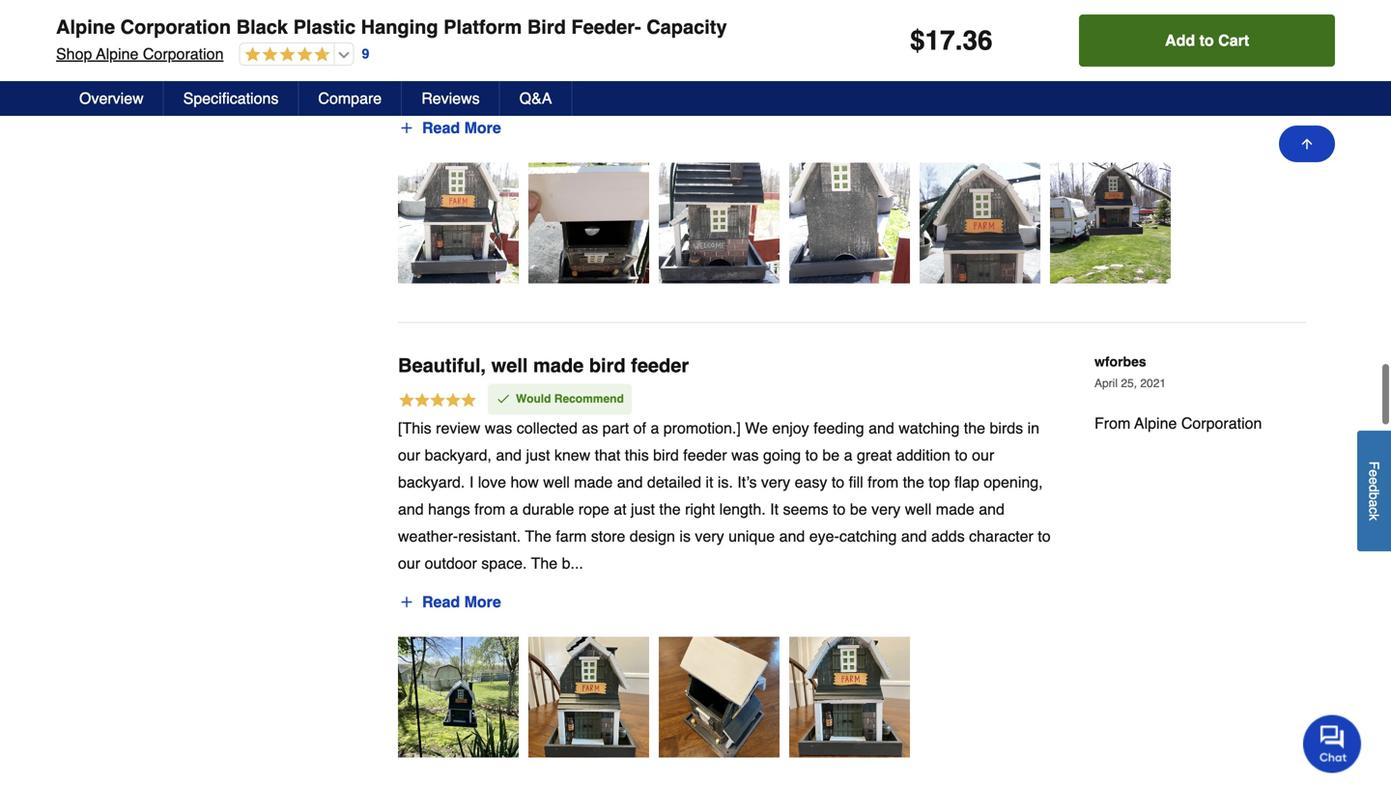 Task type: vqa. For each thing, say whether or not it's contained in the screenshot.
DRYERS
no



Task type: locate. For each thing, give the bounding box(es) containing it.
plastic
[[293, 16, 356, 38]]

4.7 stars image
[[240, 46, 330, 64]]

more down 'space.'
[[464, 593, 501, 611]]

https://photos us.bazaarvoice.com/photo/2/cghvdg86ywxwaw5l/45206d6f cb34 50cb ab6a 3ab99be298fe image
[[398, 163, 519, 284]]

the
[[525, 527, 551, 545], [531, 554, 558, 572]]

2 vertical spatial made
[[936, 500, 974, 518]]

alpine right shop
[[96, 45, 139, 63]]

and left adds
[[901, 527, 927, 545]]

0 vertical spatial the
[[964, 419, 985, 437]]

0 vertical spatial the
[[525, 527, 551, 545]]

alpine down 2021
[[1134, 415, 1177, 432]]

2 vertical spatial alpine
[[1134, 415, 1177, 432]]

resistant.
[[458, 527, 521, 545]]

reviews
[[421, 89, 480, 107]]

the left b...
[[531, 554, 558, 572]]

and
[[868, 419, 894, 437], [496, 446, 522, 464], [617, 473, 643, 491], [398, 500, 424, 518], [979, 500, 1005, 518], [779, 527, 805, 545], [901, 527, 927, 545]]

corporation
[[120, 16, 231, 38], [143, 45, 224, 63], [1181, 415, 1262, 432]]

b
[[1366, 492, 1382, 500]]

0 vertical spatial more
[[464, 119, 501, 137]]

read down reviews 'button'
[[422, 119, 460, 137]]

well up checkmark 'icon'
[[491, 355, 528, 377]]

alpine for shop
[[96, 45, 139, 63]]

well down top
[[905, 500, 932, 518]]

2 horizontal spatial the
[[964, 419, 985, 437]]

a left great
[[844, 446, 852, 464]]

plus image down reviews 'button'
[[399, 120, 414, 136]]

the down detailed
[[659, 500, 681, 518]]

just down the collected on the left of the page
[[526, 446, 550, 464]]

was
[[485, 419, 512, 437], [731, 446, 759, 464]]

read down outdoor
[[422, 593, 460, 611]]

and down this
[[617, 473, 643, 491]]

1 vertical spatial read more
[[422, 593, 501, 611]]

beautiful,
[[398, 355, 486, 377]]

https://photos us.bazaarvoice.com/photo/2/cghvdg86ywxwaw5l/d86532fa 00a8 5443 8e2b 29187d66d4cf image
[[1050, 163, 1171, 284]]

d
[[1366, 485, 1382, 492]]

to inside button
[[1199, 31, 1214, 49]]

0 horizontal spatial bird
[[589, 355, 626, 377]]

2 horizontal spatial well
[[905, 500, 932, 518]]

is.
[[718, 473, 733, 491]]

0 vertical spatial from
[[868, 473, 899, 491]]

2 read from the top
[[422, 593, 460, 611]]

2 vertical spatial corporation
[[1181, 415, 1262, 432]]

f
[[1366, 461, 1382, 470]]

feeder up of
[[631, 355, 689, 377]]

wforbes april 25, 2021
[[1094, 354, 1166, 390]]

easy
[[795, 473, 827, 491]]

the down durable
[[525, 527, 551, 545]]

just
[[526, 446, 550, 464], [631, 500, 655, 518]]

just right at
[[631, 500, 655, 518]]

0 vertical spatial well
[[491, 355, 528, 377]]

hanging
[[361, 16, 438, 38]]

0 vertical spatial bird
[[589, 355, 626, 377]]

read more button down outdoor
[[398, 587, 502, 618]]

made up rope
[[574, 473, 613, 491]]

1 vertical spatial the
[[531, 554, 558, 572]]

https://photos us.bazaarvoice.com/photo/2/cghvdg86ywxwaw5l/9f6fa1c0 50a5 5759 a58d dbf2a47436ef image
[[528, 163, 649, 284]]

our
[[398, 446, 420, 464], [972, 446, 994, 464], [398, 554, 420, 572]]

https://photos us.bazaarvoice.com/photo/2/cghvdg86ywxwaw5l/9d32ffe0 f88f 54f9 9b2f 1ef095c2fef4 image
[[398, 637, 519, 758]]

platform
[[444, 16, 522, 38]]

1 e from the top
[[1366, 470, 1382, 477]]

1 vertical spatial read more button
[[398, 587, 502, 618]]

e
[[1366, 470, 1382, 477], [1366, 477, 1382, 485]]

made up adds
[[936, 500, 974, 518]]

1 vertical spatial corporation
[[143, 45, 224, 63]]

a up k
[[1366, 500, 1382, 507]]

well up durable
[[543, 473, 570, 491]]

0 horizontal spatial be
[[822, 446, 840, 464]]

backyard.
[[398, 473, 465, 491]]

bird up recommend
[[589, 355, 626, 377]]

watching
[[899, 419, 960, 437]]

c
[[1366, 507, 1382, 514]]

was down checkmark 'icon'
[[485, 419, 512, 437]]

0 horizontal spatial the
[[659, 500, 681, 518]]

2 read more from the top
[[422, 593, 501, 611]]

b...
[[562, 554, 583, 572]]

e up the "b" at the right bottom of the page
[[1366, 477, 1382, 485]]

25,
[[1121, 377, 1137, 390]]

1 vertical spatial feeder
[[683, 446, 727, 464]]

the left birds at bottom right
[[964, 419, 985, 437]]

a inside 'button'
[[1366, 500, 1382, 507]]

e up the d
[[1366, 470, 1382, 477]]

0 vertical spatial read more button
[[398, 113, 502, 144]]

opening,
[[984, 473, 1043, 491]]

1 horizontal spatial from
[[868, 473, 899, 491]]

adds
[[931, 527, 965, 545]]

1 horizontal spatial well
[[543, 473, 570, 491]]

detailed
[[647, 473, 701, 491]]

feeding
[[813, 419, 864, 437]]

https://photos us.bazaarvoice.com/photo/2/cghvdg86ywxwaw5l/1b5c9687 8047 5a47 a7a3 1da32d711f85 image
[[920, 163, 1040, 284]]

very up catching
[[871, 500, 901, 518]]

unique
[[728, 527, 775, 545]]

read more down outdoor
[[422, 593, 501, 611]]

read more button
[[398, 113, 502, 144], [398, 587, 502, 618]]

0 vertical spatial just
[[526, 446, 550, 464]]

it's
[[737, 473, 757, 491]]

flap
[[954, 473, 979, 491]]

feeder down the promotion.]
[[683, 446, 727, 464]]

1 read more from the top
[[422, 119, 501, 137]]

well
[[491, 355, 528, 377], [543, 473, 570, 491], [905, 500, 932, 518]]

a
[[651, 419, 659, 437], [844, 446, 852, 464], [1366, 500, 1382, 507], [510, 500, 518, 518]]

more down reviews 'button'
[[464, 119, 501, 137]]

1 vertical spatial made
[[574, 473, 613, 491]]

1 more from the top
[[464, 119, 501, 137]]

be
[[822, 446, 840, 464], [850, 500, 867, 518]]

1 vertical spatial the
[[903, 473, 924, 491]]

plus image down "weather-"
[[399, 594, 414, 610]]

0 horizontal spatial very
[[695, 527, 724, 545]]

1 vertical spatial alpine
[[96, 45, 139, 63]]

bird inside [this review was collected as part of a promotion.] we enjoy feeding and watching the birds in our backyard, and just knew that this bird feeder was going to be a great addition to our backyard.  i love how well made and detailed it is.  it's very easy to fill from the top flap opening, and hangs from a durable rope at just the right length.  it seems to be very well made and weather-resistant.  the farm store design is very unique and eye-catching and adds character to our outdoor space.  the b...
[[653, 446, 679, 464]]

a down how
[[510, 500, 518, 518]]

1 read from the top
[[422, 119, 460, 137]]

to right character
[[1038, 527, 1051, 545]]

k
[[1366, 514, 1382, 521]]

1 vertical spatial bird
[[653, 446, 679, 464]]

eye-
[[809, 527, 839, 545]]

0 vertical spatial very
[[761, 473, 790, 491]]

feeder inside [this review was collected as part of a promotion.] we enjoy feeding and watching the birds in our backyard, and just knew that this bird feeder was going to be a great addition to our backyard.  i love how well made and detailed it is.  it's very easy to fill from the top flap opening, and hangs from a durable rope at just the right length.  it seems to be very well made and weather-resistant.  the farm store design is very unique and eye-catching and adds character to our outdoor space.  the b...
[[683, 446, 727, 464]]

the left top
[[903, 473, 924, 491]]

17
[[925, 25, 955, 56]]

read
[[422, 119, 460, 137], [422, 593, 460, 611]]

and up great
[[868, 419, 894, 437]]

1 vertical spatial be
[[850, 500, 867, 518]]

0 vertical spatial read
[[422, 119, 460, 137]]

and up how
[[496, 446, 522, 464]]

character
[[969, 527, 1033, 545]]

and up character
[[979, 500, 1005, 518]]

from right fill
[[868, 473, 899, 491]]

1 vertical spatial plus image
[[399, 594, 414, 610]]

this
[[625, 446, 649, 464]]

alpine up shop
[[56, 16, 115, 38]]

2 horizontal spatial very
[[871, 500, 901, 518]]

0 vertical spatial corporation
[[120, 16, 231, 38]]

very right is
[[695, 527, 724, 545]]

1 horizontal spatial the
[[903, 473, 924, 491]]

0 vertical spatial made
[[533, 355, 584, 377]]

read more
[[422, 119, 501, 137], [422, 593, 501, 611]]

part
[[602, 419, 629, 437]]

1 vertical spatial just
[[631, 500, 655, 518]]

1 vertical spatial read
[[422, 593, 460, 611]]

be down feeding
[[822, 446, 840, 464]]

plus image
[[399, 120, 414, 136], [399, 594, 414, 610]]

bird up detailed
[[653, 446, 679, 464]]

farm
[[556, 527, 587, 545]]

read for 2nd plus 'icon' from the bottom
[[422, 119, 460, 137]]

birds
[[990, 419, 1023, 437]]

0 vertical spatial be
[[822, 446, 840, 464]]

read more down reviews 'button'
[[422, 119, 501, 137]]

1 vertical spatial more
[[464, 593, 501, 611]]

to right add
[[1199, 31, 1214, 49]]

at
[[614, 500, 627, 518]]

i
[[469, 473, 474, 491]]

0 horizontal spatial just
[[526, 446, 550, 464]]

0 horizontal spatial from
[[474, 500, 505, 518]]

black
[[236, 16, 288, 38]]

0 vertical spatial plus image
[[399, 120, 414, 136]]

made up would recommend
[[533, 355, 584, 377]]

read more button down reviews
[[398, 113, 502, 144]]

durable
[[523, 500, 574, 518]]

was up it's
[[731, 446, 759, 464]]

$
[[910, 25, 925, 56]]

very up it
[[761, 473, 790, 491]]

0 horizontal spatial was
[[485, 419, 512, 437]]

right
[[685, 500, 715, 518]]

collected
[[517, 419, 578, 437]]

https://photos us.bazaarvoice.com/photo/2/cghvdg86ywxwaw5l/a3ac63f5 1fb6 5c41 9772 f6fb73ef4b90 image
[[789, 637, 910, 758]]

arrow up image
[[1299, 136, 1315, 152]]

to up easy
[[805, 446, 818, 464]]

be down fill
[[850, 500, 867, 518]]

to
[[1199, 31, 1214, 49], [805, 446, 818, 464], [955, 446, 968, 464], [832, 473, 844, 491], [833, 500, 846, 518], [1038, 527, 1051, 545]]

1 horizontal spatial just
[[631, 500, 655, 518]]

2 vertical spatial the
[[659, 500, 681, 518]]

made
[[533, 355, 584, 377], [574, 473, 613, 491], [936, 500, 974, 518]]

2 vertical spatial very
[[695, 527, 724, 545]]

bird
[[527, 16, 566, 38]]

from up resistant. at left
[[474, 500, 505, 518]]

alpine for from
[[1134, 415, 1177, 432]]

1 vertical spatial was
[[731, 446, 759, 464]]

1 horizontal spatial bird
[[653, 446, 679, 464]]

compare
[[318, 89, 382, 107]]

from
[[1094, 415, 1131, 432]]

the
[[964, 419, 985, 437], [903, 473, 924, 491], [659, 500, 681, 518]]

1 horizontal spatial be
[[850, 500, 867, 518]]

0 vertical spatial read more
[[422, 119, 501, 137]]



Task type: describe. For each thing, give the bounding box(es) containing it.
read more for 1st read more button from the top of the page
[[422, 119, 501, 137]]

from alpine corporation
[[1094, 415, 1262, 432]]

top
[[929, 473, 950, 491]]

2 e from the top
[[1366, 477, 1382, 485]]

hangs
[[428, 500, 470, 518]]

2 more from the top
[[464, 593, 501, 611]]

rope
[[578, 500, 609, 518]]

it
[[706, 473, 713, 491]]

of
[[633, 419, 646, 437]]

read more for 2nd read more button from the top of the page
[[422, 593, 501, 611]]

corporation for from alpine corporation
[[1181, 415, 1262, 432]]

overview
[[79, 89, 144, 107]]

fill
[[849, 473, 863, 491]]

9
[[362, 46, 369, 62]]

recommend
[[554, 392, 624, 406]]

https://photos us.bazaarvoice.com/photo/2/cghvdg86ywxwaw5l/94c8f3da e6e7 5763 96f9 43fd6cb5783e image
[[659, 163, 780, 284]]

would recommend
[[516, 392, 624, 406]]

how
[[511, 473, 539, 491]]

going
[[763, 446, 801, 464]]

seems
[[783, 500, 828, 518]]

specifications button
[[164, 81, 299, 116]]

backyard,
[[425, 446, 492, 464]]

our up the flap
[[972, 446, 994, 464]]

alpine corporation black plastic hanging platform bird feeder- capacity
[[56, 16, 727, 38]]

https://photos us.bazaarvoice.com/photo/2/cghvdg86ywxwaw5l/3c78eced 1c37 5ac2 8959 e57dddb9007a image
[[659, 637, 780, 758]]

to up eye-
[[833, 500, 846, 518]]

0 vertical spatial feeder
[[631, 355, 689, 377]]

shop
[[56, 45, 92, 63]]

1 horizontal spatial was
[[731, 446, 759, 464]]

2021
[[1140, 377, 1166, 390]]

as
[[582, 419, 598, 437]]

feeder-
[[571, 16, 641, 38]]

our down [this at the bottom left
[[398, 446, 420, 464]]

https://photos us.bazaarvoice.com/photo/2/cghvdg86ywxwaw5l/0fffe15d 3310 5d3f a7ab 918087508b33 image
[[528, 637, 649, 758]]

1 horizontal spatial very
[[761, 473, 790, 491]]

36
[[963, 25, 993, 56]]

1 plus image from the top
[[399, 120, 414, 136]]

is
[[679, 527, 691, 545]]

knew
[[554, 446, 590, 464]]

f e e d b a c k
[[1366, 461, 1382, 521]]

checkmark image
[[496, 391, 511, 407]]

that
[[595, 446, 621, 464]]

2 vertical spatial well
[[905, 500, 932, 518]]

[this
[[398, 419, 431, 437]]

.
[[955, 25, 963, 56]]

capacity
[[646, 16, 727, 38]]

5 stars image
[[398, 391, 477, 412]]

enjoy
[[772, 419, 809, 437]]

outdoor
[[425, 554, 477, 572]]

wforbes
[[1094, 354, 1146, 370]]

cart
[[1218, 31, 1249, 49]]

0 vertical spatial was
[[485, 419, 512, 437]]

reviews button
[[402, 81, 500, 116]]

store
[[591, 527, 625, 545]]

shop alpine corporation
[[56, 45, 224, 63]]

corporation for shop alpine corporation
[[143, 45, 224, 63]]

f e e d b a c k button
[[1357, 431, 1391, 551]]

and down seems
[[779, 527, 805, 545]]

add to cart button
[[1079, 14, 1335, 67]]

a right of
[[651, 419, 659, 437]]

our down "weather-"
[[398, 554, 420, 572]]

overview button
[[60, 81, 164, 116]]

to left fill
[[832, 473, 844, 491]]

it
[[770, 500, 779, 518]]

read for 1st plus 'icon' from the bottom
[[422, 593, 460, 611]]

chat invite button image
[[1303, 714, 1362, 773]]

1 vertical spatial from
[[474, 500, 505, 518]]

1 vertical spatial well
[[543, 473, 570, 491]]

review
[[436, 419, 480, 437]]

q&a
[[519, 89, 552, 107]]

1 vertical spatial very
[[871, 500, 901, 518]]

2 read more button from the top
[[398, 587, 502, 618]]

beautiful, well made bird feeder
[[398, 355, 689, 377]]

specifications
[[183, 89, 279, 107]]

and up "weather-"
[[398, 500, 424, 518]]

add to cart
[[1165, 31, 1249, 49]]

we
[[745, 419, 768, 437]]

add
[[1165, 31, 1195, 49]]

to up the flap
[[955, 446, 968, 464]]

great
[[857, 446, 892, 464]]

weather-
[[398, 527, 458, 545]]

design
[[630, 527, 675, 545]]

[this review was collected as part of a promotion.] we enjoy feeding and watching the birds in our backyard, and just knew that this bird feeder was going to be a great addition to our backyard.  i love how well made and detailed it is.  it's very easy to fill from the top flap opening, and hangs from a durable rope at just the right length.  it seems to be very well made and weather-resistant.  the farm store design is very unique and eye-catching and adds character to our outdoor space.  the b...
[[398, 419, 1051, 572]]

0 horizontal spatial well
[[491, 355, 528, 377]]

addition
[[896, 446, 950, 464]]

compare button
[[299, 81, 402, 116]]

1 read more button from the top
[[398, 113, 502, 144]]

length.
[[719, 500, 766, 518]]

q&a button
[[500, 81, 572, 116]]

https://photos us.bazaarvoice.com/photo/2/cghvdg86ywxwaw5l/c54f79b4 b3a0 59db a76c 6e581406f691 image
[[789, 163, 910, 284]]

space.
[[481, 554, 527, 572]]

april
[[1094, 377, 1118, 390]]

would
[[516, 392, 551, 406]]

catching
[[839, 527, 897, 545]]

0 vertical spatial alpine
[[56, 16, 115, 38]]

2 plus image from the top
[[399, 594, 414, 610]]

promotion.]
[[663, 419, 741, 437]]

in
[[1027, 419, 1039, 437]]

love
[[478, 473, 506, 491]]



